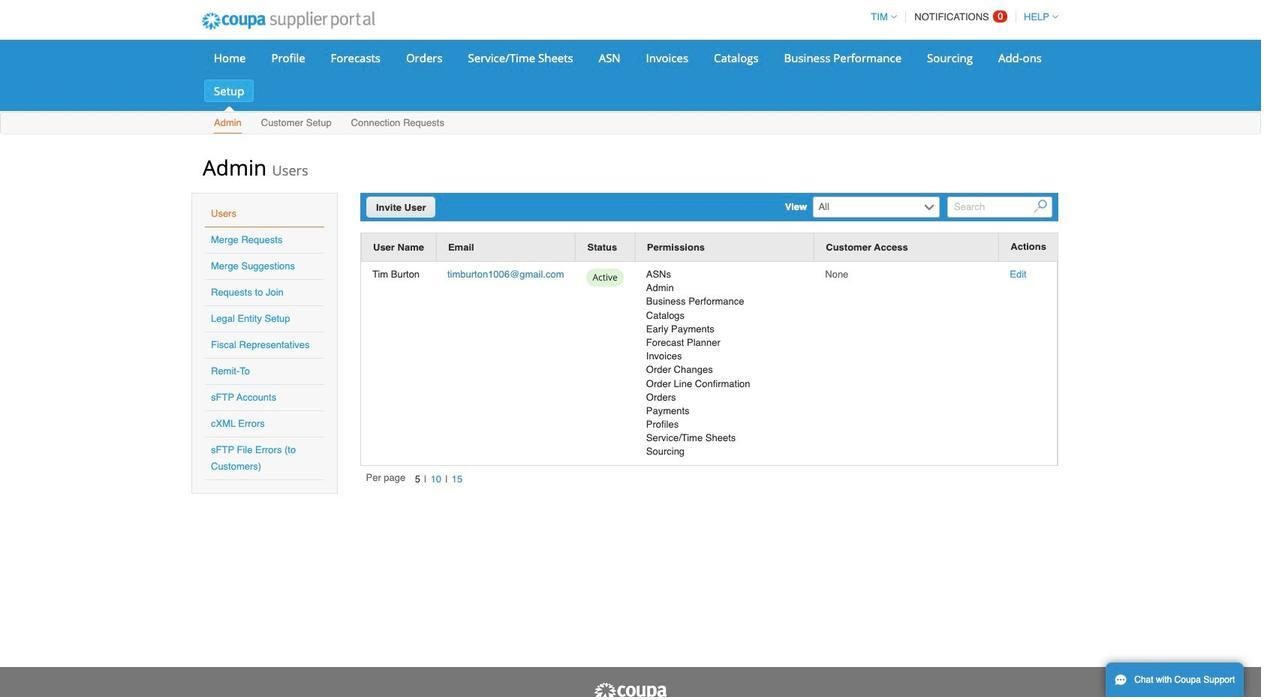 Task type: describe. For each thing, give the bounding box(es) containing it.
0 vertical spatial coupa supplier portal image
[[192, 2, 385, 40]]

search image
[[1035, 200, 1048, 214]]

1 vertical spatial navigation
[[366, 472, 467, 488]]



Task type: vqa. For each thing, say whether or not it's contained in the screenshot.
bottom Coupa Supplier Portal image
yes



Task type: locate. For each thing, give the bounding box(es) containing it.
0 horizontal spatial coupa supplier portal image
[[192, 2, 385, 40]]

None text field
[[815, 198, 921, 217]]

0 horizontal spatial navigation
[[366, 472, 467, 488]]

navigation
[[865, 2, 1059, 32], [366, 472, 467, 488]]

1 horizontal spatial coupa supplier portal image
[[593, 683, 668, 698]]

coupa supplier portal image
[[192, 2, 385, 40], [593, 683, 668, 698]]

0 vertical spatial navigation
[[865, 2, 1059, 32]]

Search text field
[[948, 197, 1053, 218]]

1 vertical spatial coupa supplier portal image
[[593, 683, 668, 698]]

1 horizontal spatial navigation
[[865, 2, 1059, 32]]



